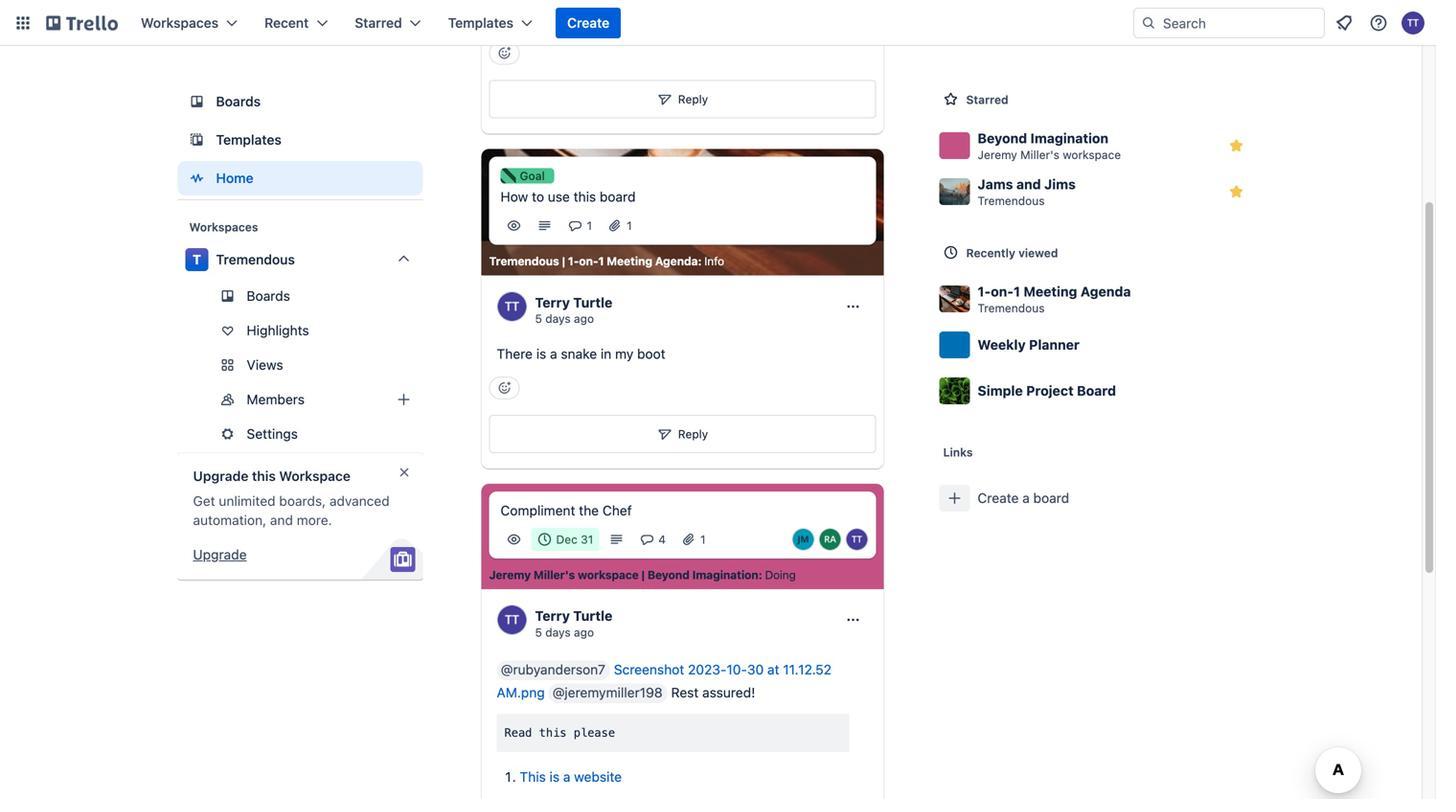 Task type: describe. For each thing, give the bounding box(es) containing it.
jeremy inside beyond imagination jeremy miller's workspace
[[978, 148, 1018, 162]]

templates button
[[437, 8, 544, 38]]

click to unstar beyond imagination. it will be removed from your starred list. image
[[1227, 136, 1247, 155]]

viewed
[[1019, 246, 1059, 260]]

meeting inside 1-on-1 meeting agenda tremendous
[[1024, 284, 1078, 300]]

@rubyanderson7
[[501, 662, 606, 678]]

beyond imagination jeremy miller's workspace
[[978, 130, 1122, 162]]

create button
[[556, 8, 621, 38]]

terry turtle (terryturtle) image
[[1402, 12, 1425, 35]]

info
[[705, 255, 725, 268]]

0 vertical spatial on-
[[579, 255, 599, 268]]

1 horizontal spatial :
[[759, 568, 763, 582]]

links
[[944, 446, 973, 459]]

this for read this please
[[539, 727, 567, 740]]

more.
[[297, 512, 332, 528]]

is for this
[[550, 769, 560, 785]]

goal how to use this board
[[501, 169, 636, 205]]

t
[[193, 252, 201, 267]]

highlights
[[247, 323, 309, 338]]

tremendous down how at the left top
[[489, 255, 559, 268]]

upgrade this workspace get unlimited boards, advanced automation, and more.
[[193, 468, 390, 528]]

starred button
[[343, 8, 433, 38]]

1 vertical spatial workspace
[[578, 568, 639, 582]]

workspace inside beyond imagination jeremy miller's workspace
[[1063, 148, 1122, 162]]

jams
[[978, 176, 1014, 192]]

am.png
[[497, 685, 545, 701]]

simple project board
[[978, 383, 1117, 399]]

1 reply button from the top
[[489, 80, 877, 118]]

0 horizontal spatial imagination
[[693, 568, 759, 582]]

to
[[532, 189, 544, 205]]

tremendous | 1-on-1 meeting agenda : info
[[489, 255, 725, 268]]

color: green, title: "goal" element
[[501, 168, 555, 184]]

days for miller's
[[546, 626, 571, 639]]

members link
[[178, 384, 423, 415]]

planner
[[1030, 337, 1080, 353]]

0 vertical spatial 1-
[[568, 255, 579, 268]]

project
[[1027, 383, 1074, 399]]

5 for jeremy
[[535, 626, 542, 639]]

my
[[615, 346, 634, 362]]

compliment
[[501, 503, 576, 518]]

there
[[497, 346, 533, 362]]

1 vertical spatial miller's
[[534, 568, 575, 582]]

open information menu image
[[1370, 13, 1389, 33]]

this inside goal how to use this board
[[574, 189, 596, 205]]

assured!
[[703, 685, 756, 701]]

weekly planner link
[[932, 322, 1260, 368]]

screenshot 2023-10-30 at 11.12.52 am.png
[[497, 662, 832, 701]]

search image
[[1142, 15, 1157, 31]]

terry for |
[[535, 295, 570, 311]]

weekly
[[978, 337, 1026, 353]]

jims
[[1045, 176, 1076, 192]]

1 vertical spatial beyond
[[648, 568, 690, 582]]

create a board
[[978, 490, 1070, 506]]

is for there
[[537, 346, 547, 362]]

settings link
[[178, 419, 423, 450]]

create a board button
[[932, 475, 1260, 521]]

boards for highlights
[[247, 288, 290, 304]]

1 inside 1-on-1 meeting agenda tremendous
[[1014, 284, 1021, 300]]

1 up tremendous | 1-on-1 meeting agenda : info
[[587, 219, 592, 233]]

terry turtle 5 days ago for 1-
[[535, 295, 613, 326]]

1 vertical spatial jeremy
[[489, 568, 531, 582]]

use
[[548, 189, 570, 205]]

boards link for templates
[[178, 84, 423, 119]]

back to home image
[[46, 8, 118, 38]]

home
[[216, 170, 254, 186]]

0 horizontal spatial |
[[562, 255, 565, 268]]

imagination inside beyond imagination jeremy miller's workspace
[[1031, 130, 1109, 146]]

rest
[[672, 685, 699, 701]]

screenshot
[[614, 662, 685, 678]]

read
[[505, 727, 532, 740]]

doing
[[765, 568, 796, 582]]

miller's inside beyond imagination jeremy miller's workspace
[[1021, 148, 1060, 162]]

add reaction image
[[489, 376, 520, 400]]

starred inside popup button
[[355, 15, 402, 31]]

upgrade for upgrade this workspace get unlimited boards, advanced automation, and more.
[[193, 468, 249, 484]]

ago for workspace
[[574, 626, 594, 639]]

jams and jims tremendous
[[978, 176, 1076, 208]]

home image
[[185, 167, 208, 190]]

there is a snake in my boot
[[497, 346, 666, 362]]

compliment the chef
[[501, 503, 632, 518]]

1- inside 1-on-1 meeting agenda tremendous
[[978, 284, 991, 300]]

recently
[[967, 246, 1016, 260]]

terry turtle 5 days ago for workspace
[[535, 608, 613, 639]]

1-on-1 meeting agenda tremendous
[[978, 284, 1132, 315]]

2 reply from the top
[[678, 427, 709, 441]]

automation,
[[193, 512, 267, 528]]

workspaces button
[[129, 8, 249, 38]]

upgrade button
[[193, 545, 247, 565]]

a inside button
[[1023, 490, 1030, 506]]

add reaction image
[[489, 42, 520, 65]]

days for |
[[546, 312, 571, 326]]

website
[[574, 769, 622, 785]]

a for snake
[[550, 346, 558, 362]]

home link
[[178, 161, 423, 196]]

0 notifications image
[[1333, 12, 1356, 35]]

workspaces inside popup button
[[141, 15, 219, 31]]

tremendous right t
[[216, 252, 295, 267]]

and inside upgrade this workspace get unlimited boards, advanced automation, and more.
[[270, 512, 293, 528]]

turtle for 1-
[[574, 295, 613, 311]]

weekly planner
[[978, 337, 1080, 353]]



Task type: locate. For each thing, give the bounding box(es) containing it.
0 horizontal spatial board
[[600, 189, 636, 205]]

jeremy miller's workspace | beyond imagination : doing
[[489, 568, 796, 582]]

this is a website link
[[520, 769, 622, 785]]

on-
[[579, 255, 599, 268], [991, 284, 1014, 300]]

templates
[[448, 15, 514, 31], [216, 132, 282, 148]]

0 horizontal spatial and
[[270, 512, 293, 528]]

0 horizontal spatial is
[[537, 346, 547, 362]]

ago up "@rubyanderson7" on the bottom left of page
[[574, 626, 594, 639]]

agenda
[[655, 255, 698, 268], [1081, 284, 1132, 300]]

add image
[[393, 388, 416, 411]]

on- down goal how to use this board
[[579, 255, 599, 268]]

1 horizontal spatial templates
[[448, 15, 514, 31]]

recent button
[[253, 8, 340, 38]]

1 horizontal spatial board
[[1034, 490, 1070, 506]]

reply button down boot
[[489, 415, 877, 453]]

1 horizontal spatial is
[[550, 769, 560, 785]]

imagination up jims
[[1031, 130, 1109, 146]]

workspace up jims
[[1063, 148, 1122, 162]]

| left beyond imagination link
[[642, 568, 645, 582]]

31
[[581, 533, 594, 546]]

turtle for workspace
[[574, 608, 613, 624]]

1 vertical spatial |
[[642, 568, 645, 582]]

1 horizontal spatial meeting
[[1024, 284, 1078, 300]]

terry turtle 5 days ago up "@rubyanderson7" on the bottom left of page
[[535, 608, 613, 639]]

0 horizontal spatial on-
[[579, 255, 599, 268]]

1 horizontal spatial this
[[539, 727, 567, 740]]

1 vertical spatial :
[[759, 568, 763, 582]]

1 horizontal spatial miller's
[[1021, 148, 1060, 162]]

workspace down 31
[[578, 568, 639, 582]]

reply button
[[489, 80, 877, 118], [489, 415, 877, 453]]

0 vertical spatial reply
[[678, 93, 709, 106]]

0 horizontal spatial create
[[567, 15, 610, 31]]

is right there
[[537, 346, 547, 362]]

upgrade for upgrade
[[193, 547, 247, 563]]

simple
[[978, 383, 1023, 399]]

miller's up jims
[[1021, 148, 1060, 162]]

get
[[193, 493, 215, 509]]

simple project board link
[[932, 368, 1260, 414]]

1- down use
[[568, 255, 579, 268]]

ago
[[574, 312, 594, 326], [574, 626, 594, 639]]

days up "@rubyanderson7" on the bottom left of page
[[546, 626, 571, 639]]

1 vertical spatial is
[[550, 769, 560, 785]]

2 vertical spatial a
[[563, 769, 571, 785]]

screenshot 2023-10-30 at 11.12.52 am.png link
[[497, 662, 832, 701]]

@jeremymiller198 rest assured!
[[553, 685, 756, 701]]

imagination left doing
[[693, 568, 759, 582]]

snake
[[561, 346, 597, 362]]

1 vertical spatial workspaces
[[189, 220, 258, 234]]

and left jims
[[1017, 176, 1042, 192]]

0 vertical spatial a
[[550, 346, 558, 362]]

workspaces up t
[[189, 220, 258, 234]]

settings
[[247, 426, 298, 442]]

upgrade inside upgrade this workspace get unlimited boards, advanced automation, and more.
[[193, 468, 249, 484]]

1 horizontal spatial |
[[642, 568, 645, 582]]

1 days from the top
[[546, 312, 571, 326]]

0 vertical spatial upgrade
[[193, 468, 249, 484]]

1 horizontal spatial create
[[978, 490, 1019, 506]]

agenda inside 1-on-1 meeting agenda tremendous
[[1081, 284, 1132, 300]]

reply button down primary 'element' on the top of the page
[[489, 80, 877, 118]]

jeremy
[[978, 148, 1018, 162], [489, 568, 531, 582]]

1 vertical spatial on-
[[991, 284, 1014, 300]]

this inside upgrade this workspace get unlimited boards, advanced automation, and more.
[[252, 468, 276, 484]]

0 horizontal spatial 1-
[[568, 255, 579, 268]]

1 vertical spatial 5
[[535, 626, 542, 639]]

0 vertical spatial is
[[537, 346, 547, 362]]

templates up add reaction icon
[[448, 15, 514, 31]]

1 down goal how to use this board
[[599, 255, 604, 268]]

terry for miller's
[[535, 608, 570, 624]]

1 up beyond imagination link
[[701, 533, 706, 546]]

0 horizontal spatial this
[[252, 468, 276, 484]]

0 vertical spatial agenda
[[655, 255, 698, 268]]

1 vertical spatial meeting
[[1024, 284, 1078, 300]]

on- down recently viewed
[[991, 284, 1014, 300]]

this for upgrade this workspace get unlimited boards, advanced automation, and more.
[[252, 468, 276, 484]]

2 vertical spatial this
[[539, 727, 567, 740]]

0 vertical spatial beyond
[[978, 130, 1028, 146]]

@jeremymiller198
[[553, 685, 663, 701]]

: left info
[[698, 255, 702, 268]]

board inside goal how to use this board
[[600, 189, 636, 205]]

terry turtle 5 days ago up snake
[[535, 295, 613, 326]]

1 horizontal spatial and
[[1017, 176, 1042, 192]]

boards,
[[279, 493, 326, 509]]

this right use
[[574, 189, 596, 205]]

terry
[[535, 295, 570, 311], [535, 608, 570, 624]]

1 vertical spatial and
[[270, 512, 293, 528]]

0 vertical spatial this
[[574, 189, 596, 205]]

miller's
[[1021, 148, 1060, 162], [534, 568, 575, 582]]

5 for tremendous
[[535, 312, 542, 326]]

beyond up jams
[[978, 130, 1028, 146]]

recently viewed
[[967, 246, 1059, 260]]

tremendous up weekly
[[978, 301, 1045, 315]]

tremendous inside jams and jims tremendous
[[978, 194, 1045, 208]]

1 vertical spatial board
[[1034, 490, 1070, 506]]

days up snake
[[546, 312, 571, 326]]

1- down recently
[[978, 284, 991, 300]]

and inside jams and jims tremendous
[[1017, 176, 1042, 192]]

boards link
[[178, 84, 423, 119], [178, 281, 423, 312]]

board
[[1078, 383, 1117, 399]]

1 horizontal spatial imagination
[[1031, 130, 1109, 146]]

1 terry turtle 5 days ago from the top
[[535, 295, 613, 326]]

tremendous
[[978, 194, 1045, 208], [216, 252, 295, 267], [489, 255, 559, 268], [978, 301, 1045, 315]]

0 vertical spatial board
[[600, 189, 636, 205]]

2 5 from the top
[[535, 626, 542, 639]]

primary element
[[0, 0, 1437, 46]]

10-
[[727, 662, 748, 678]]

and down boards,
[[270, 512, 293, 528]]

1 horizontal spatial workspace
[[1063, 148, 1122, 162]]

agenda up weekly planner link
[[1081, 284, 1132, 300]]

0 vertical spatial jeremy
[[978, 148, 1018, 162]]

0 vertical spatial turtle
[[574, 295, 613, 311]]

2 terry from the top
[[535, 608, 570, 624]]

1 horizontal spatial agenda
[[1081, 284, 1132, 300]]

miller's down dec
[[534, 568, 575, 582]]

board image
[[185, 90, 208, 113]]

30
[[748, 662, 764, 678]]

11.12.52
[[783, 662, 832, 678]]

0 vertical spatial miller's
[[1021, 148, 1060, 162]]

views link
[[178, 350, 423, 381]]

1 vertical spatial 1-
[[978, 284, 991, 300]]

terry up snake
[[535, 295, 570, 311]]

how
[[501, 189, 528, 205]]

: left doing
[[759, 568, 763, 582]]

beyond inside beyond imagination jeremy miller's workspace
[[978, 130, 1028, 146]]

0 horizontal spatial agenda
[[655, 255, 698, 268]]

1 horizontal spatial starred
[[967, 93, 1009, 106]]

0 horizontal spatial starred
[[355, 15, 402, 31]]

0 vertical spatial workspaces
[[141, 15, 219, 31]]

unlimited
[[219, 493, 276, 509]]

1 vertical spatial turtle
[[574, 608, 613, 624]]

turtle down tremendous | 1-on-1 meeting agenda : info
[[574, 295, 613, 311]]

0 vertical spatial |
[[562, 255, 565, 268]]

tremendous inside 1-on-1 meeting agenda tremendous
[[978, 301, 1045, 315]]

1 vertical spatial reply
[[678, 427, 709, 441]]

template board image
[[185, 128, 208, 151]]

0 vertical spatial boards link
[[178, 84, 423, 119]]

0 horizontal spatial miller's
[[534, 568, 575, 582]]

1 upgrade from the top
[[193, 468, 249, 484]]

reply
[[678, 93, 709, 106], [678, 427, 709, 441]]

1 horizontal spatial 1-
[[978, 284, 991, 300]]

meeting left info
[[607, 255, 653, 268]]

1 horizontal spatial beyond
[[978, 130, 1028, 146]]

2 boards link from the top
[[178, 281, 423, 312]]

please
[[574, 727, 615, 740]]

beyond imagination link
[[648, 567, 759, 583]]

1 vertical spatial a
[[1023, 490, 1030, 506]]

a
[[550, 346, 558, 362], [1023, 490, 1030, 506], [563, 769, 571, 785]]

0 vertical spatial ago
[[574, 312, 594, 326]]

this
[[520, 769, 546, 785]]

1 vertical spatial days
[[546, 626, 571, 639]]

beyond
[[978, 130, 1028, 146], [648, 568, 690, 582]]

boards
[[216, 93, 261, 109], [247, 288, 290, 304]]

0 horizontal spatial a
[[550, 346, 558, 362]]

1 vertical spatial ago
[[574, 626, 594, 639]]

upgrade
[[193, 468, 249, 484], [193, 547, 247, 563]]

on- inside 1-on-1 meeting agenda tremendous
[[991, 284, 1014, 300]]

1 boards link from the top
[[178, 84, 423, 119]]

create inside primary 'element'
[[567, 15, 610, 31]]

0 vertical spatial 5
[[535, 312, 542, 326]]

2 ago from the top
[[574, 626, 594, 639]]

turtle down jeremy miller's workspace | beyond imagination : doing
[[574, 608, 613, 624]]

5
[[535, 312, 542, 326], [535, 626, 542, 639]]

highlights link
[[178, 315, 423, 346]]

create
[[567, 15, 610, 31], [978, 490, 1019, 506]]

workspace
[[279, 468, 351, 484]]

read this please
[[505, 727, 615, 740]]

1 vertical spatial create
[[978, 490, 1019, 506]]

boards up highlights
[[247, 288, 290, 304]]

2 horizontal spatial this
[[574, 189, 596, 205]]

boards link up templates link
[[178, 84, 423, 119]]

imagination
[[1031, 130, 1109, 146], [693, 568, 759, 582]]

boot
[[637, 346, 666, 362]]

starred
[[355, 15, 402, 31], [967, 93, 1009, 106]]

0 horizontal spatial beyond
[[648, 568, 690, 582]]

1 vertical spatial terry turtle 5 days ago
[[535, 608, 613, 639]]

5 up "@rubyanderson7" on the bottom left of page
[[535, 626, 542, 639]]

0 vertical spatial workspace
[[1063, 148, 1122, 162]]

create for create
[[567, 15, 610, 31]]

1 vertical spatial reply button
[[489, 415, 877, 453]]

recent
[[265, 15, 309, 31]]

upgrade up "get"
[[193, 468, 249, 484]]

templates up home
[[216, 132, 282, 148]]

click to unstar jams and jims. it will be removed from your starred list. image
[[1227, 182, 1247, 201]]

dec
[[556, 533, 578, 546]]

ago for 1-
[[574, 312, 594, 326]]

agenda left info
[[655, 255, 698, 268]]

board inside button
[[1034, 490, 1070, 506]]

members
[[247, 392, 305, 407]]

starred right recent popup button
[[355, 15, 402, 31]]

1 vertical spatial templates
[[216, 132, 282, 148]]

boards right board icon
[[216, 93, 261, 109]]

4
[[659, 533, 666, 546]]

0 vertical spatial imagination
[[1031, 130, 1109, 146]]

templates inside popup button
[[448, 15, 514, 31]]

2 terry turtle 5 days ago from the top
[[535, 608, 613, 639]]

tremendous down jams
[[978, 194, 1045, 208]]

meeting
[[607, 255, 653, 268], [1024, 284, 1078, 300]]

Search field
[[1157, 9, 1325, 37]]

1 vertical spatial agenda
[[1081, 284, 1132, 300]]

boards for templates
[[216, 93, 261, 109]]

dec 31
[[556, 533, 594, 546]]

2 horizontal spatial a
[[1023, 490, 1030, 506]]

1 up 1-on-1 meeting agenda link
[[627, 219, 632, 233]]

0 vertical spatial starred
[[355, 15, 402, 31]]

1-
[[568, 255, 579, 268], [978, 284, 991, 300]]

create for create a board
[[978, 490, 1019, 506]]

1 horizontal spatial jeremy
[[978, 148, 1018, 162]]

0 vertical spatial and
[[1017, 176, 1042, 192]]

and
[[1017, 176, 1042, 192], [270, 512, 293, 528]]

0 horizontal spatial workspace
[[578, 568, 639, 582]]

1 vertical spatial terry
[[535, 608, 570, 624]]

1 horizontal spatial a
[[563, 769, 571, 785]]

| down use
[[562, 255, 565, 268]]

1 5 from the top
[[535, 312, 542, 326]]

this up unlimited
[[252, 468, 276, 484]]

1 vertical spatial starred
[[967, 93, 1009, 106]]

at
[[768, 662, 780, 678]]

ago up 'there is a snake in my boot'
[[574, 312, 594, 326]]

2023-
[[688, 662, 727, 678]]

terry up "@rubyanderson7" on the bottom left of page
[[535, 608, 570, 624]]

templates link
[[178, 123, 423, 157]]

goal
[[520, 169, 545, 183]]

is right this
[[550, 769, 560, 785]]

views
[[247, 357, 283, 373]]

0 vertical spatial create
[[567, 15, 610, 31]]

0 vertical spatial :
[[698, 255, 702, 268]]

2 upgrade from the top
[[193, 547, 247, 563]]

5 up 'there is a snake in my boot'
[[535, 312, 542, 326]]

jeremy down compliment
[[489, 568, 531, 582]]

2 days from the top
[[546, 626, 571, 639]]

terry turtle 5 days ago
[[535, 295, 613, 326], [535, 608, 613, 639]]

1 vertical spatial this
[[252, 468, 276, 484]]

1-on-1 meeting agenda link
[[568, 254, 698, 269]]

meeting down viewed
[[1024, 284, 1078, 300]]

0 vertical spatial reply button
[[489, 80, 877, 118]]

1 terry from the top
[[535, 295, 570, 311]]

0 vertical spatial terry turtle 5 days ago
[[535, 295, 613, 326]]

0 vertical spatial terry
[[535, 295, 570, 311]]

upgrade down automation,
[[193, 547, 247, 563]]

this right read
[[539, 727, 567, 740]]

1 vertical spatial boards
[[247, 288, 290, 304]]

1 vertical spatial boards link
[[178, 281, 423, 312]]

a for website
[[563, 769, 571, 785]]

1 down recently viewed
[[1014, 284, 1021, 300]]

0 vertical spatial days
[[546, 312, 571, 326]]

advanced
[[330, 493, 390, 509]]

beyond down 4
[[648, 568, 690, 582]]

boards link for highlights
[[178, 281, 423, 312]]

workspaces
[[141, 15, 219, 31], [189, 220, 258, 234]]

starred up beyond imagination jeremy miller's workspace
[[967, 93, 1009, 106]]

0 vertical spatial meeting
[[607, 255, 653, 268]]

the
[[579, 503, 599, 518]]

2 turtle from the top
[[574, 608, 613, 624]]

jeremy up jams
[[978, 148, 1018, 162]]

boards link up 'highlights' link
[[178, 281, 423, 312]]

1 horizontal spatial on-
[[991, 284, 1014, 300]]

chef
[[603, 503, 632, 518]]

1 reply from the top
[[678, 93, 709, 106]]

1 ago from the top
[[574, 312, 594, 326]]

workspaces up board icon
[[141, 15, 219, 31]]

this is a website
[[520, 769, 622, 785]]

in
[[601, 346, 612, 362]]

0 horizontal spatial templates
[[216, 132, 282, 148]]

0 horizontal spatial :
[[698, 255, 702, 268]]

1 turtle from the top
[[574, 295, 613, 311]]

1 vertical spatial imagination
[[693, 568, 759, 582]]

2 reply button from the top
[[489, 415, 877, 453]]

0 horizontal spatial meeting
[[607, 255, 653, 268]]

is
[[537, 346, 547, 362], [550, 769, 560, 785]]



Task type: vqa. For each thing, say whether or not it's contained in the screenshot.
topmost OR
no



